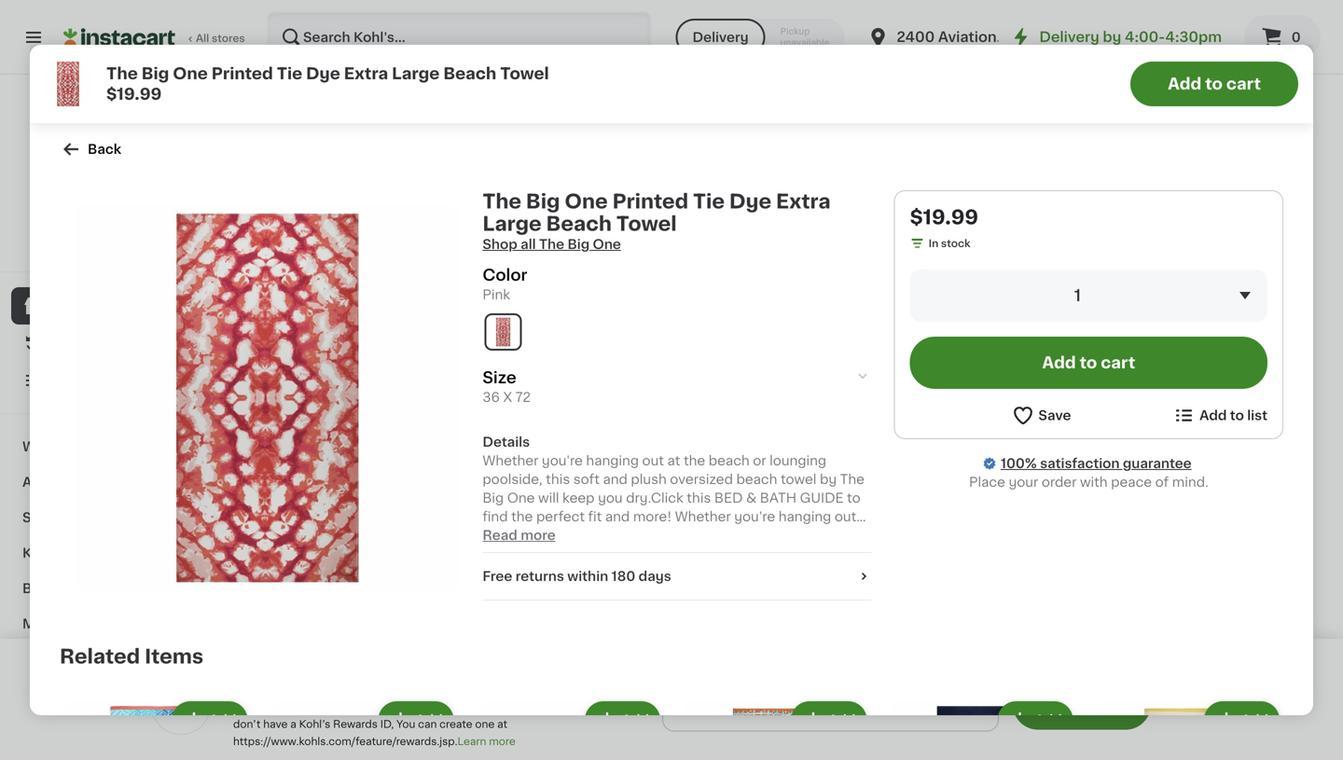Task type: vqa. For each thing, say whether or not it's contained in the screenshot.
$0 EARNED.
no



Task type: describe. For each thing, give the bounding box(es) containing it.
product group containing 7
[[627, 537, 785, 760]]

silver, l
[[453, 413, 494, 423]]

white for the big one solid towel - white
[[810, 376, 848, 389]]

all for view all (40+)
[[1126, 109, 1142, 122]]

(40+)
[[1145, 109, 1181, 122]]

8
[[811, 706, 825, 725]]

learn
[[458, 737, 486, 747]]

everyday store prices link
[[56, 205, 182, 220]]

99 for bedtime bear t f
[[651, 707, 665, 717]]

the big one solid towel - white white, l
[[1147, 357, 1305, 404]]

delivery for delivery
[[693, 31, 749, 44]]

main content containing bath
[[0, 75, 1343, 760]]

harry for fawkes
[[1038, 730, 1074, 744]]

shop inside the big one printed tie dye extra large beach towel shop all the big one
[[483, 238, 518, 251]]

dye for the big one printed tie dye extra large beach towel $19.99
[[306, 66, 340, 82]]

1 vertical spatial can
[[418, 719, 437, 730]]

harry for hedwig
[[1211, 730, 1247, 744]]

0 horizontal spatial your
[[300, 685, 323, 695]]

pink image
[[486, 315, 520, 349]]

warmies french lavender scente
[[453, 730, 603, 760]]

$ 29 99
[[457, 706, 506, 725]]

extra inside the big one beach scene extra large beach towel yellow, 36 x 72
[[325, 376, 358, 389]]

buy it again link
[[11, 325, 227, 362]]

bath inside "sonoma goods for life supersoft bath towel, hand towel or washcloth - gray"
[[522, 376, 552, 389]]

1 field
[[910, 270, 1268, 322]]

details button
[[483, 433, 872, 452]]

big for the big one beach scene extra large beach towel yellow, 36 x 72
[[308, 357, 329, 370]]

one inside the big one printed tie dye extra large beach towel shop all the big one
[[593, 238, 621, 251]]

to inside treatment tracker modal dialog
[[892, 719, 908, 735]]

get
[[505, 719, 536, 735]]

big for the big one solid towel - white white, l
[[1175, 357, 1197, 370]]

one inside please enter your 11 digit kohl's rewards id. you can find your kohl's rewards id by logging on to https://www.kohls.com/myaccount/dashboard.jsp. if you don't have a kohl's rewards id, you can create one at https://www.kohls.com/feature/rewards.jsp.
[[475, 719, 495, 730]]

just for just play harry potter fawkes plush
[[974, 730, 1003, 744]]

earn
[[47, 245, 71, 255]]

digit
[[337, 685, 360, 695]]

the big one solid towel - white button
[[800, 164, 959, 407]]

store
[[108, 208, 135, 218]]

99 for squishville mini squishmallow plus
[[314, 707, 328, 717]]

$ 7 99
[[631, 706, 665, 725]]

satisfaction inside button
[[79, 226, 141, 236]]

mini
[[353, 730, 381, 744]]

one for the big one solid towel
[[1026, 357, 1054, 370]]

add inside "add to list" button
[[1200, 409, 1227, 422]]

id
[[233, 702, 245, 712]]

the for the big one solid towel - white white, l
[[1147, 357, 1172, 370]]

health
[[22, 724, 67, 737]]

add to list button
[[1173, 404, 1268, 427]]

1 horizontal spatial 100%
[[1001, 457, 1037, 470]]

a
[[290, 719, 296, 730]]

home link
[[11, 642, 227, 677]]

$ for squishville mini squishmallow plus
[[284, 707, 290, 717]]

0
[[1292, 31, 1301, 44]]

potter for just play harry potter fawkes plush
[[1077, 730, 1118, 744]]

72 inside the big one beach scene extra large beach towel yellow, 36 x 72
[[345, 413, 357, 423]]

delivery by 4:00-4:30pm link
[[1010, 26, 1222, 49]]

large for the big one printed tie dye extra large beach towel $19.99
[[392, 66, 440, 82]]

$ for the big one solid towel
[[978, 334, 985, 344]]

days
[[639, 570, 671, 583]]

care
[[70, 724, 103, 737]]

all for view all (20+)
[[1127, 482, 1142, 495]]

towel inside the big one solid towel - white white, l
[[1267, 357, 1305, 370]]

please
[[233, 685, 268, 695]]

have
[[263, 719, 288, 730]]

11
[[326, 685, 334, 695]]

1 horizontal spatial satisfaction
[[1040, 457, 1120, 470]]

to down 4:30pm
[[1206, 76, 1223, 92]]

$ for just play harry potter hedwig plush
[[1151, 707, 1158, 717]]

home
[[22, 653, 63, 666]]

shoes
[[22, 511, 64, 524]]

back
[[88, 143, 121, 156]]

1 vertical spatial l
[[488, 413, 494, 423]]

delivery by 4:00-4:30pm
[[1040, 30, 1222, 44]]

dr
[[1000, 30, 1018, 44]]

read more
[[483, 529, 556, 542]]

blue's clues & you! bean pal plus
[[800, 730, 926, 760]]

french
[[513, 730, 559, 744]]

kohl's logo image inside main content
[[151, 675, 211, 735]]

free
[[540, 719, 574, 735]]

delivery for delivery by 4:00-4:30pm
[[1040, 30, 1100, 44]]

kids
[[22, 547, 52, 560]]

sonoma
[[453, 357, 507, 370]]

don't
[[233, 719, 261, 730]]

on inside please enter your 11 digit kohl's rewards id. you can find your kohl's rewards id by logging on to https://www.kohls.com/myaccount/dashboard.jsp. if you don't have a kohl's rewards id, you can create one at https://www.kohls.com/feature/rewards.jsp.
[[304, 702, 317, 712]]

item carousel region containing bath
[[280, 97, 1306, 455]]

learn more link
[[458, 737, 516, 747]]

(20+)
[[1145, 482, 1181, 495]]

stores
[[212, 33, 245, 43]]

blue's
[[800, 730, 840, 744]]

100% inside button
[[48, 226, 76, 236]]

stuffed animals
[[280, 479, 445, 499]]

kohl's right digit
[[363, 685, 394, 695]]

sales link
[[11, 677, 227, 713]]

$ 21 99
[[284, 706, 328, 725]]

big for the big one solid towel - white
[[828, 357, 850, 370]]

one for the big one beach scene extra large beach towel yellow, 36 x 72
[[332, 357, 360, 370]]

36 inside the big one beach scene extra large beach towel yellow, 36 x 72
[[319, 413, 333, 423]]

white for the big one solid towel - white white, l
[[1157, 376, 1195, 389]]

$ for just play harry potter fawkes plush
[[978, 707, 985, 717]]

1 horizontal spatial your
[[526, 685, 549, 695]]

$5.59 original price: $8.99 element
[[453, 330, 612, 354]]

for
[[558, 357, 579, 370]]

$2.99 element
[[800, 330, 959, 354]]

1 vertical spatial shop
[[52, 299, 87, 313]]

more for read more
[[521, 529, 556, 542]]

baby
[[69, 547, 104, 560]]

life
[[583, 357, 607, 370]]

instacart logo image
[[63, 26, 175, 49]]

2400 aviation dr
[[897, 30, 1018, 44]]

earn with kohl's rewards link
[[47, 243, 191, 257]]

you
[[606, 702, 625, 712]]

99 for the big one solid towel
[[999, 334, 1013, 344]]

to down '1' field
[[1080, 355, 1097, 371]]

hedwig
[[1147, 749, 1198, 760]]

product group containing 29
[[453, 537, 612, 760]]

size 36 x 72
[[483, 370, 531, 404]]

to inside button
[[1230, 409, 1244, 422]]

supersoft
[[453, 376, 518, 389]]

large for the big one printed tie dye extra large beach towel shop all the big one
[[483, 214, 542, 234]]

again
[[94, 337, 131, 350]]

$ 9 99 for just play harry potter fawkes plush
[[978, 706, 1014, 725]]

treatment tracker modal dialog
[[243, 693, 1343, 760]]

buy
[[52, 337, 79, 350]]

item carousel region containing stuffed animals
[[280, 470, 1306, 760]]

0 vertical spatial by
[[1103, 30, 1122, 44]]

in
[[929, 238, 939, 249]]

save
[[1039, 409, 1071, 422]]

one for the big one printed tie dye extra large beach towel $19.99
[[173, 66, 208, 82]]

close image
[[1168, 694, 1187, 712]]

hand
[[453, 395, 489, 408]]

view for view all (40+)
[[1091, 109, 1123, 122]]

please enter your 11 digit kohl's rewards id. you can find your kohl's rewards id by logging on to https://www.kohls.com/myaccount/dashboard.jsp. if you don't have a kohl's rewards id, you can create one at https://www.kohls.com/feature/rewards.jsp.
[[233, 685, 630, 747]]

towel inside the big one solid towel - white
[[920, 357, 958, 370]]

rewards up mini
[[333, 719, 378, 730]]

sales
[[22, 688, 59, 702]]

solid for the big one solid towel - white
[[884, 357, 917, 370]]

Kohl's Rewards ID text field
[[663, 680, 998, 731]]

service type group
[[676, 19, 845, 56]]

72 inside size 36 x 72
[[516, 391, 531, 404]]

free returns within 180 days
[[483, 570, 671, 583]]

related
[[60, 647, 140, 667]]

prices
[[138, 208, 171, 218]]

0 vertical spatial bath
[[280, 106, 329, 125]]

0 vertical spatial &
[[55, 547, 66, 560]]

extra for the big one printed tie dye extra large beach towel $19.99
[[344, 66, 388, 82]]

by inside please enter your 11 digit kohl's rewards id. you can find your kohl's rewards id by logging on to https://www.kohls.com/myaccount/dashboard.jsp. if you don't have a kohl's rewards id, you can create one at https://www.kohls.com/feature/rewards.jsp.
[[247, 702, 260, 712]]

1 vertical spatial add to cart button
[[910, 337, 1268, 389]]

plush for hedwig
[[1201, 749, 1237, 760]]

within
[[567, 570, 608, 583]]

place your order with peace of mind.
[[969, 476, 1209, 489]]

logging
[[263, 702, 302, 712]]

the big one printed tie dye extra large beach towel $19.99
[[106, 66, 549, 102]]

99 for the big one beach scene extra large beach towel
[[315, 334, 329, 344]]

99 for just play harry potter fawkes plush
[[1000, 707, 1014, 717]]

x inside size 36 x 72
[[503, 391, 512, 404]]

women
[[22, 440, 74, 453]]

0 horizontal spatial add to cart
[[1042, 355, 1136, 371]]

place
[[969, 476, 1006, 489]]

play for fawkes
[[1006, 730, 1034, 744]]

save button
[[1012, 404, 1071, 427]]

read more button
[[483, 526, 556, 545]]

kids & baby
[[22, 547, 104, 560]]

the for the big one beach scene extra large beach towel yellow, 36 x 72
[[280, 357, 304, 370]]

one for the big one solid towel - white white, l
[[1200, 357, 1228, 370]]

find
[[503, 685, 523, 695]]

potter for just play harry potter hedwig plush
[[1251, 730, 1291, 744]]

$ for warmies french lavender scente
[[457, 707, 464, 717]]

just play harry potter fawkes plush
[[974, 730, 1118, 760]]

yellow,
[[280, 413, 317, 423]]

3 inside treatment tracker modal dialog
[[715, 719, 726, 735]]

lists link
[[11, 362, 227, 399]]



Task type: locate. For each thing, give the bounding box(es) containing it.
big inside the big one solid towel - white white, l
[[1175, 357, 1197, 370]]

to inside please enter your 11 digit kohl's rewards id. you can find your kohl's rewards id by logging on to https://www.kohls.com/myaccount/dashboard.jsp. if you don't have a kohl's rewards id, you can create one at https://www.kohls.com/feature/rewards.jsp.
[[320, 702, 331, 712]]

women link
[[11, 429, 227, 465]]

0 horizontal spatial plush
[[1026, 749, 1062, 760]]

add to cart down 4:30pm
[[1168, 76, 1261, 92]]

product group containing 21
[[280, 537, 438, 760]]

shop link
[[11, 287, 227, 325]]

towel inside the big one beach scene extra large beach towel yellow, 36 x 72
[[325, 395, 363, 408]]

men link
[[11, 606, 227, 642]]

bedtime
[[627, 730, 683, 744]]

99 for the big one solid towel - white
[[1173, 334, 1187, 344]]

0 horizontal spatial you
[[397, 719, 415, 730]]

1 view from the top
[[1091, 109, 1123, 122]]

$ inside $ 19 99
[[284, 334, 290, 344]]

$ inside $ 8 99
[[804, 707, 811, 717]]

the big one solid towel
[[974, 357, 1131, 370]]

view all (40+) button
[[1083, 97, 1202, 134]]

size
[[483, 370, 517, 386]]

big inside the big one solid towel - white
[[828, 357, 850, 370]]

0 horizontal spatial l
[[488, 413, 494, 423]]

one inside the big one solid towel - white white, l
[[1200, 357, 1228, 370]]

100% up the 'earn'
[[48, 226, 76, 236]]

100% up the place
[[1001, 457, 1037, 470]]

1 solid from the left
[[884, 357, 917, 370]]

36 down supersoft on the left of page
[[483, 391, 500, 404]]

100%
[[48, 226, 76, 236], [1001, 457, 1037, 470]]

180
[[612, 570, 636, 583]]

just up "hedwig"
[[1147, 730, 1176, 744]]

1 horizontal spatial potter
[[1251, 730, 1291, 744]]

$ for the big one beach scene extra large beach towel
[[284, 334, 290, 344]]

rewards down 'prices' at left top
[[134, 245, 180, 255]]

more right read
[[521, 529, 556, 542]]

l inside the big one solid towel - white white, l
[[1184, 394, 1190, 404]]

the inside the big one solid towel - white white, l
[[1147, 357, 1172, 370]]

72 right yellow,
[[345, 413, 357, 423]]

towel,
[[556, 376, 597, 389]]

- up white,
[[1147, 376, 1153, 389]]

- inside "sonoma goods for life supersoft bath towel, hand towel or washcloth - gray"
[[526, 413, 532, 426]]

extra inside the big one printed tie dye extra large beach towel shop all the big one
[[776, 192, 831, 211]]

the for the big one printed tie dye extra large beach towel $19.99
[[106, 66, 138, 82]]

delivery inside button
[[693, 31, 749, 44]]

1 vertical spatial add to cart
[[1042, 355, 1136, 371]]

white inside the big one solid towel - white white, l
[[1157, 376, 1195, 389]]

1 vertical spatial on
[[649, 719, 670, 735]]

1 horizontal spatial 9
[[1158, 706, 1172, 725]]

$ inside $ 7 99
[[631, 707, 637, 717]]

1 vertical spatial bath
[[522, 376, 552, 389]]

1 horizontal spatial guarantee
[[1123, 457, 1192, 470]]

plush inside just play harry potter hedwig plush
[[1201, 749, 1237, 760]]

just play harry potter hedwig plush
[[1147, 730, 1291, 760]]

main content
[[0, 75, 1343, 760]]

36 right yellow,
[[319, 413, 333, 423]]

product group containing 2
[[974, 164, 1133, 388]]

0 horizontal spatial bath
[[280, 106, 329, 125]]

everyday
[[56, 208, 106, 218]]

more for learn more
[[489, 737, 516, 747]]

2 item carousel region from the top
[[280, 470, 1306, 760]]

$ for bedtime bear t f
[[631, 707, 637, 717]]

1 vertical spatial large
[[483, 214, 542, 234]]

& left you!
[[884, 730, 894, 744]]

0 vertical spatial l
[[1184, 394, 1190, 404]]

play for hedwig
[[1180, 730, 1208, 744]]

solid up save
[[1057, 357, 1090, 370]]

big inside the big one printed tie dye extra large beach towel shop all the big one
[[526, 192, 560, 211]]

$19.99 down instacart logo
[[106, 86, 162, 102]]

play up "hedwig"
[[1180, 730, 1208, 744]]

- for the big one solid towel - white white, l
[[1147, 376, 1153, 389]]

1 horizontal spatial you
[[460, 685, 479, 695]]

harry inside just play harry potter fawkes plush
[[1038, 730, 1074, 744]]

$ 9 99 up "hedwig"
[[1151, 706, 1188, 725]]

accessories link
[[11, 465, 227, 500]]

view all (20+) button
[[1084, 470, 1202, 507]]

1 vertical spatial all
[[521, 238, 536, 251]]

0 horizontal spatial tie
[[277, 66, 302, 82]]

play up fawkes
[[1006, 730, 1034, 744]]

towel
[[500, 66, 549, 82], [616, 214, 677, 234], [920, 357, 958, 370], [1093, 357, 1131, 370], [1267, 357, 1305, 370], [325, 395, 363, 408], [492, 395, 530, 408]]

plush right "hedwig"
[[1201, 749, 1237, 760]]

white down $2.99 element
[[810, 376, 848, 389]]

72
[[516, 391, 531, 404], [345, 413, 357, 423]]

play inside just play harry potter hedwig plush
[[1180, 730, 1208, 744]]

0 vertical spatial more
[[521, 529, 556, 542]]

printed inside the big one printed tie dye extra large beach towel shop all the big one
[[613, 192, 689, 211]]

99 right 19
[[315, 334, 329, 344]]

big down $ 3 99
[[1175, 357, 1197, 370]]

add to cart up save
[[1042, 355, 1136, 371]]

1 horizontal spatial more
[[521, 529, 556, 542]]

1 plush from the left
[[1026, 749, 1062, 760]]

1 horizontal spatial 100% satisfaction guarantee
[[1001, 457, 1192, 470]]

more button
[[986, 712, 1059, 742]]

product group containing 3
[[1147, 164, 1306, 407]]

potter
[[1077, 730, 1118, 744], [1251, 730, 1291, 744]]

silver,
[[453, 413, 485, 423]]

earn with kohl's rewards
[[47, 245, 180, 255]]

1 vertical spatial view
[[1091, 482, 1124, 495]]

washcloth
[[453, 413, 522, 426]]

2 horizontal spatial your
[[1009, 476, 1039, 489]]

add to cart button
[[1131, 62, 1299, 106], [910, 337, 1268, 389]]

kohl's up squishville at the bottom left of page
[[299, 719, 331, 730]]

the down the 2
[[974, 357, 998, 370]]

the inside the big one beach scene extra large beach towel yellow, 36 x 72
[[280, 357, 304, 370]]

guarantee inside button
[[144, 226, 198, 236]]

large inside the big one printed tie dye extra large beach towel $19.99
[[392, 66, 440, 82]]

0 vertical spatial 72
[[516, 391, 531, 404]]

0 horizontal spatial play
[[1006, 730, 1034, 744]]

the inside the big one printed tie dye extra large beach towel $19.99
[[106, 66, 138, 82]]

0 vertical spatial view
[[1091, 109, 1123, 122]]

big inside the big one beach scene extra large beach towel yellow, 36 x 72
[[308, 357, 329, 370]]

delivery
[[577, 719, 645, 735]]

2 just from the left
[[1147, 730, 1176, 744]]

2 plush from the left
[[1201, 749, 1237, 760]]

99 inside $ 8 99
[[826, 707, 841, 717]]

1 horizontal spatial -
[[800, 376, 806, 389]]

printed for the big one printed tie dye extra large beach towel $19.99
[[212, 66, 273, 82]]

1 horizontal spatial white
[[1157, 376, 1195, 389]]

1 vertical spatial with
[[1080, 476, 1108, 489]]

l right silver,
[[488, 413, 494, 423]]

1 vertical spatial kohl's logo image
[[151, 675, 211, 735]]

1 horizontal spatial $19.99
[[910, 208, 979, 227]]

$19.99 inside the big one printed tie dye extra large beach towel $19.99
[[106, 86, 162, 102]]

2400 aviation dr button
[[867, 11, 1018, 63]]

72 left or
[[516, 391, 531, 404]]

21
[[290, 706, 312, 725]]

0 horizontal spatial by
[[247, 702, 260, 712]]

99 up more on the bottom of the page
[[1000, 707, 1014, 717]]

the down $ 3 99
[[1147, 357, 1172, 370]]

$ inside $ 21 99
[[284, 707, 290, 717]]

delivery button
[[676, 19, 766, 56]]

1 potter from the left
[[1077, 730, 1118, 744]]

- for the big one solid towel - white
[[800, 376, 806, 389]]

100% satisfaction guarantee button
[[29, 220, 209, 239]]

1 harry from the left
[[1038, 730, 1074, 744]]

99 up "hedwig"
[[1174, 707, 1188, 717]]

big down $ 2 99
[[1002, 357, 1023, 370]]

1 vertical spatial $19.99
[[910, 208, 979, 227]]

1 vertical spatial more
[[489, 737, 516, 747]]

1 horizontal spatial can
[[482, 685, 501, 695]]

100% satisfaction guarantee up place your order with peace of mind.
[[1001, 457, 1192, 470]]

rewards up you at the left of page
[[586, 685, 630, 695]]

beach
[[443, 66, 497, 82], [546, 214, 612, 234], [363, 357, 405, 370], [280, 395, 322, 408]]

1 horizontal spatial l
[[1184, 394, 1190, 404]]

to right $10.00
[[892, 719, 908, 735]]

99 inside $ 7 99
[[651, 707, 665, 717]]

1 horizontal spatial add to cart
[[1168, 76, 1261, 92]]

one inside the big one printed tie dye extra large beach towel shop all the big one
[[565, 192, 608, 211]]

big inside the big one printed tie dye extra large beach towel $19.99
[[142, 66, 169, 82]]

back button
[[60, 138, 121, 160]]

solid down $2.99 element
[[884, 357, 917, 370]]

2 solid from the left
[[1057, 357, 1090, 370]]

99 up at
[[492, 707, 506, 717]]

2 play from the left
[[1180, 730, 1208, 744]]

2 $ 9 99 from the left
[[1151, 706, 1188, 725]]

large
[[392, 66, 440, 82], [483, 214, 542, 234], [362, 376, 399, 389]]

0 vertical spatial cart
[[1227, 76, 1261, 92]]

on inside treatment tracker modal dialog
[[649, 719, 670, 735]]

$ 9 99 for just play harry potter hedwig plush
[[1151, 706, 1188, 725]]

one inside the big one solid towel - white
[[853, 357, 881, 370]]

continue
[[1043, 697, 1121, 713]]

kohl's up the free
[[552, 685, 583, 695]]

potter inside just play harry potter hedwig plush
[[1251, 730, 1291, 744]]

to down 11
[[320, 702, 331, 712]]

1 horizontal spatial delivery
[[1040, 30, 1100, 44]]

0 horizontal spatial printed
[[212, 66, 273, 82]]

- down $2.99 element
[[800, 376, 806, 389]]

0 horizontal spatial 72
[[345, 413, 357, 423]]

the big one printed tie dye extra large beach towel image
[[75, 205, 460, 591]]

white,
[[1147, 394, 1181, 404]]

0 vertical spatial dye
[[306, 66, 340, 82]]

99 for blue's clues & you! bean pal plus
[[826, 707, 841, 717]]

by left 4:00-
[[1103, 30, 1122, 44]]

solid inside the big one solid towel - white
[[884, 357, 917, 370]]

of
[[1155, 476, 1169, 489]]

printed inside the big one printed tie dye extra large beach towel $19.99
[[212, 66, 273, 82]]

0 vertical spatial add to cart
[[1168, 76, 1261, 92]]

0 vertical spatial add to cart button
[[1131, 62, 1299, 106]]

can left find on the left bottom of page
[[482, 685, 501, 695]]

4:00-
[[1125, 30, 1166, 44]]

$ inside $ 2 99
[[978, 334, 985, 344]]

your left "order"
[[1009, 476, 1039, 489]]

0 horizontal spatial can
[[418, 719, 437, 730]]

large inside the big one printed tie dye extra large beach towel shop all the big one
[[483, 214, 542, 234]]

extra for the big one printed tie dye extra large beach towel shop all the big one
[[776, 192, 831, 211]]

your right find on the left bottom of page
[[526, 685, 549, 695]]

big down all stores link
[[142, 66, 169, 82]]

shop up color
[[483, 238, 518, 251]]

$ for blue's clues & you! bean pal plus
[[804, 707, 811, 717]]

satisfaction
[[79, 226, 141, 236], [1040, 457, 1120, 470]]

in stock
[[929, 238, 971, 249]]

towel inside the big one printed tie dye extra large beach towel shop all the big one
[[616, 214, 677, 234]]

add to list
[[1200, 409, 1268, 422]]

1 $ 9 99 from the left
[[978, 706, 1014, 725]]

- inside the big one solid towel - white white, l
[[1147, 376, 1153, 389]]

squishville mini squishmallow plus
[[280, 730, 410, 760]]

one for the big one printed tie dye extra large beach towel shop all the big one
[[565, 192, 608, 211]]

0 vertical spatial large
[[392, 66, 440, 82]]

the up scene
[[280, 357, 304, 370]]

guarantee up of
[[1123, 457, 1192, 470]]

the down $2.99 element
[[800, 357, 825, 370]]

1 horizontal spatial one
[[593, 238, 621, 251]]

1 horizontal spatial printed
[[613, 192, 689, 211]]

all left (40+)
[[1126, 109, 1142, 122]]

printed for the big one printed tie dye extra large beach towel shop all the big one
[[613, 192, 689, 211]]

0 vertical spatial 100% satisfaction guarantee
[[48, 226, 198, 236]]

cart down 0 button
[[1227, 76, 1261, 92]]

kohl's down 100% satisfaction guarantee button
[[99, 245, 131, 255]]

•
[[788, 719, 794, 734]]

0 horizontal spatial shop
[[52, 299, 87, 313]]

$ for the big one solid towel - white
[[1151, 334, 1158, 344]]

1 play from the left
[[1006, 730, 1034, 744]]

health care link
[[11, 713, 227, 748]]

- left gray
[[526, 413, 532, 426]]

dye for the big one printed tie dye extra large beach towel shop all the big one
[[729, 192, 772, 211]]

36 inside size 36 x 72
[[483, 391, 500, 404]]

with right the 'earn'
[[74, 245, 96, 255]]

kohl's logo image down items
[[151, 675, 211, 735]]

0 vertical spatial on
[[304, 702, 317, 712]]

1 horizontal spatial 36
[[483, 391, 500, 404]]

1 vertical spatial guarantee
[[1123, 457, 1192, 470]]

1 horizontal spatial dye
[[729, 192, 772, 211]]

buy it again
[[52, 337, 131, 350]]

1 vertical spatial one
[[475, 719, 495, 730]]

$ 19 99
[[284, 333, 329, 352]]

tie inside the big one printed tie dye extra large beach towel $19.99
[[277, 66, 302, 82]]

99 right 8
[[826, 707, 841, 717]]

item carousel region
[[280, 97, 1306, 455], [280, 470, 1306, 760]]

plush inside just play harry potter fawkes plush
[[1026, 749, 1062, 760]]

tie inside the big one printed tie dye extra large beach towel shop all the big one
[[693, 192, 725, 211]]

one right big
[[593, 238, 621, 251]]

big
[[142, 66, 169, 82], [526, 192, 560, 211], [308, 357, 329, 370], [828, 357, 850, 370], [1002, 357, 1023, 370], [1175, 357, 1197, 370]]

view down the 100% satisfaction guarantee link
[[1091, 482, 1124, 495]]

1 horizontal spatial bath
[[522, 376, 552, 389]]

2 potter from the left
[[1251, 730, 1291, 744]]

cart for the bottommost add to cart 'button'
[[1101, 355, 1136, 371]]

0 vertical spatial 100%
[[48, 226, 76, 236]]

one for the big one solid towel - white
[[853, 357, 881, 370]]

solid up 'list'
[[1231, 357, 1264, 370]]

1 9 from the left
[[985, 706, 998, 725]]

1 vertical spatial 100%
[[1001, 457, 1037, 470]]

l right white,
[[1184, 394, 1190, 404]]

1 horizontal spatial harry
[[1211, 730, 1247, 744]]

big down $2.99 element
[[828, 357, 850, 370]]

https://www.kohls.com/feature/rewards.jsp.
[[233, 737, 458, 747]]

plush down more on the bottom of the page
[[1026, 749, 1062, 760]]

qualify.
[[912, 719, 971, 735]]

9 for just play harry potter hedwig plush
[[1158, 706, 1172, 725]]

enter
[[270, 685, 297, 695]]

0 horizontal spatial one
[[475, 719, 495, 730]]

1 horizontal spatial 3
[[1158, 333, 1171, 352]]

dye inside the big one printed tie dye extra large beach towel $19.99
[[306, 66, 340, 82]]

extra inside the big one printed tie dye extra large beach towel $19.99
[[344, 66, 388, 82]]

0 vertical spatial you
[[460, 685, 479, 695]]

99 inside $ 3 99
[[1173, 334, 1187, 344]]

fawkes
[[974, 749, 1023, 760]]

shop up buy
[[52, 299, 87, 313]]

1 horizontal spatial on
[[649, 719, 670, 735]]

large inside the big one beach scene extra large beach towel yellow, 36 x 72
[[362, 376, 399, 389]]

kohl's logo image up everyday store prices link
[[78, 97, 160, 179]]

accessories
[[22, 476, 105, 489]]

more inside main content
[[489, 737, 516, 747]]

more down at
[[489, 737, 516, 747]]

99 inside $ 29 99
[[492, 707, 506, 717]]

0 horizontal spatial 36
[[319, 413, 333, 423]]

9 up "hedwig"
[[1158, 706, 1172, 725]]

0 vertical spatial can
[[482, 685, 501, 695]]

100% satisfaction guarantee inside button
[[48, 226, 198, 236]]

solid for the big one solid towel
[[1057, 357, 1090, 370]]

99 right 7
[[651, 707, 665, 717]]

0 horizontal spatial 3
[[715, 719, 726, 735]]

0 vertical spatial x
[[503, 391, 512, 404]]

9
[[985, 706, 998, 725], [1158, 706, 1172, 725]]

health care
[[22, 724, 103, 737]]

beach inside the big one printed tie dye extra large beach towel shop all the big one
[[546, 214, 612, 234]]

your
[[1009, 476, 1039, 489], [300, 685, 323, 695], [526, 685, 549, 695]]

1 vertical spatial satisfaction
[[1040, 457, 1120, 470]]

9 for just play harry potter fawkes plush
[[985, 706, 998, 725]]

1 vertical spatial tie
[[693, 192, 725, 211]]

2 white from the left
[[1157, 376, 1195, 389]]

aviation
[[938, 30, 997, 44]]

bath up or
[[522, 376, 552, 389]]

rewards left id.
[[397, 685, 441, 695]]

1 item carousel region from the top
[[280, 97, 1306, 455]]

$ inside $ 3 99
[[1151, 334, 1158, 344]]

kohl's logo image
[[78, 97, 160, 179], [151, 675, 211, 735]]

3 up white,
[[1158, 333, 1171, 352]]

satisfaction up earn with kohl's rewards
[[79, 226, 141, 236]]

x inside the big one beach scene extra large beach towel yellow, 36 x 72
[[335, 413, 343, 423]]

big for the big one printed tie dye extra large beach towel shop all the big one
[[526, 192, 560, 211]]

& right kids
[[55, 547, 66, 560]]

the for the big one printed tie dye extra large beach towel shop all the big one
[[483, 192, 521, 211]]

99 inside $ 2 99
[[999, 334, 1013, 344]]

2 harry from the left
[[1211, 730, 1247, 744]]

sonoma goods for life supersoft bath towel, hand towel or washcloth - gray
[[453, 357, 607, 426]]

$ inside $ 29 99
[[457, 707, 464, 717]]

one up warmies
[[475, 719, 495, 730]]

towel inside "sonoma goods for life supersoft bath towel, hand towel or washcloth - gray"
[[492, 395, 530, 408]]

id.
[[444, 685, 458, 695]]

one inside the big one printed tie dye extra large beach towel $19.99
[[173, 66, 208, 82]]

gray
[[535, 413, 567, 426]]

1 vertical spatial 36
[[319, 413, 333, 423]]

3 inside "product" 'group'
[[1158, 333, 1171, 352]]

can left create
[[418, 719, 437, 730]]

& inside blue's clues & you! bean pal plus
[[884, 730, 894, 744]]

peace
[[1111, 476, 1152, 489]]

the up color
[[483, 192, 521, 211]]

add to cart
[[1168, 76, 1261, 92], [1042, 355, 1136, 371]]

f
[[731, 730, 739, 744]]

2 view from the top
[[1091, 482, 1124, 495]]

white
[[810, 376, 848, 389], [1157, 376, 1195, 389]]

36
[[483, 391, 500, 404], [319, 413, 333, 423]]

just inside just play harry potter fawkes plush
[[974, 730, 1003, 744]]

harry inside just play harry potter hedwig plush
[[1211, 730, 1247, 744]]

0 horizontal spatial with
[[74, 245, 96, 255]]

2 9 from the left
[[1158, 706, 1172, 725]]

clues
[[843, 730, 881, 744]]

by right the id
[[247, 702, 260, 712]]

add to cart button down 4:30pm
[[1131, 62, 1299, 106]]

just for just play harry potter hedwig plush
[[1147, 730, 1176, 744]]

&
[[55, 547, 66, 560], [884, 730, 894, 744]]

99 right the 2
[[999, 334, 1013, 344]]

big up the
[[526, 192, 560, 211]]

plush for fawkes
[[1026, 749, 1062, 760]]

more inside button
[[521, 529, 556, 542]]

guarantee down 'prices' at left top
[[144, 226, 198, 236]]

on left next
[[649, 719, 670, 735]]

0 horizontal spatial cart
[[1101, 355, 1136, 371]]

the inside the big one printed tie dye extra large beach towel shop all the big one
[[483, 192, 521, 211]]

big for the big one printed tie dye extra large beach towel $19.99
[[142, 66, 169, 82]]

x right yellow,
[[335, 413, 343, 423]]

1 vertical spatial 3
[[715, 719, 726, 735]]

related items
[[60, 647, 203, 667]]

more
[[1008, 722, 1036, 732]]

x down size
[[503, 391, 512, 404]]

0 horizontal spatial guarantee
[[144, 226, 198, 236]]

solid for the big one solid towel - white white, l
[[1231, 357, 1264, 370]]

all left of
[[1127, 482, 1142, 495]]

at
[[497, 719, 508, 730]]

cart down '1' field
[[1101, 355, 1136, 371]]

2400
[[897, 30, 935, 44]]

0 vertical spatial printed
[[212, 66, 273, 82]]

1 vertical spatial printed
[[613, 192, 689, 211]]

on right logging
[[304, 702, 317, 712]]

continue button
[[1013, 680, 1151, 730]]

1 white from the left
[[810, 376, 848, 389]]

0 horizontal spatial potter
[[1077, 730, 1118, 744]]

the for the big one solid towel
[[974, 357, 998, 370]]

1 vertical spatial dye
[[729, 192, 772, 211]]

the big one solid towel - white
[[800, 357, 958, 389]]

None search field
[[267, 11, 652, 63]]

returns
[[516, 570, 564, 583]]

play inside just play harry potter fawkes plush
[[1006, 730, 1034, 744]]

99 inside $ 19 99
[[315, 334, 329, 344]]

100% satisfaction guarantee down the store
[[48, 226, 198, 236]]

just inside just play harry potter hedwig plush
[[1147, 730, 1176, 744]]

1 horizontal spatial just
[[1147, 730, 1176, 744]]

you right id,
[[397, 719, 415, 730]]

squishville
[[280, 730, 350, 744]]

the for the big one solid towel - white
[[800, 357, 825, 370]]

potter inside just play harry potter fawkes plush
[[1077, 730, 1118, 744]]

big for the big one solid towel
[[1002, 357, 1023, 370]]

you up "https://www.kohls.com/myaccount/dashboard.jsp."
[[460, 685, 479, 695]]

99 inside $ 21 99
[[314, 707, 328, 717]]

99 right "21"
[[314, 707, 328, 717]]

tie for the big one printed tie dye extra large beach towel $19.99
[[277, 66, 302, 82]]

1 horizontal spatial $ 9 99
[[1151, 706, 1188, 725]]

lavender
[[453, 749, 514, 760]]

9 left more on the bottom of the page
[[985, 706, 998, 725]]

1 just from the left
[[974, 730, 1003, 744]]

with down the 100% satisfaction guarantee link
[[1080, 476, 1108, 489]]

view left (40+)
[[1091, 109, 1123, 122]]

big down $ 19 99
[[308, 357, 329, 370]]

99 for warmies french lavender scente
[[492, 707, 506, 717]]

0 vertical spatial kohl's logo image
[[78, 97, 160, 179]]

0 horizontal spatial 100%
[[48, 226, 76, 236]]

tie
[[277, 66, 302, 82], [693, 192, 725, 211]]

1 horizontal spatial solid
[[1057, 357, 1090, 370]]

1 horizontal spatial play
[[1180, 730, 1208, 744]]

product group
[[453, 164, 612, 426], [627, 164, 785, 425], [800, 164, 959, 407], [974, 164, 1133, 388], [1147, 164, 1306, 407], [280, 537, 438, 760], [453, 537, 612, 760], [627, 537, 785, 760], [60, 698, 251, 760], [266, 698, 458, 760], [473, 698, 664, 760], [679, 698, 871, 760], [886, 698, 1077, 760], [1092, 698, 1284, 760]]

- inside the big one solid towel - white
[[800, 376, 806, 389]]

1 horizontal spatial with
[[1080, 476, 1108, 489]]

1 horizontal spatial tie
[[693, 192, 725, 211]]

towel inside the big one printed tie dye extra large beach towel $19.99
[[500, 66, 549, 82]]

t
[[720, 730, 728, 744]]

$ 9 99 up fawkes
[[978, 706, 1014, 725]]

cart for top add to cart 'button'
[[1227, 76, 1261, 92]]

2 horizontal spatial -
[[1147, 376, 1153, 389]]

dye inside the big one printed tie dye extra large beach towel shop all the big one
[[729, 192, 772, 211]]

all inside the big one printed tie dye extra large beach towel shop all the big one
[[521, 238, 536, 251]]

0 horizontal spatial x
[[335, 413, 343, 423]]

3 solid from the left
[[1231, 357, 1264, 370]]

beach inside the big one printed tie dye extra large beach towel $19.99
[[443, 66, 497, 82]]

1 horizontal spatial shop
[[483, 238, 518, 251]]

1 vertical spatial extra
[[776, 192, 831, 211]]

view for view all (20+)
[[1091, 482, 1124, 495]]

one inside the big one beach scene extra large beach towel yellow, 36 x 72
[[332, 357, 360, 370]]

3 left f
[[715, 719, 726, 735]]

scene
[[280, 376, 321, 389]]

free
[[483, 570, 512, 583]]

orders
[[729, 719, 784, 735]]

items
[[145, 647, 203, 667]]

99
[[315, 334, 329, 344], [999, 334, 1013, 344], [1173, 334, 1187, 344], [314, 707, 328, 717], [492, 707, 506, 717], [651, 707, 665, 717], [826, 707, 841, 717], [1000, 707, 1014, 717], [1174, 707, 1188, 717]]

99 for just play harry potter hedwig plush
[[1174, 707, 1188, 717]]

just up fawkes
[[974, 730, 1003, 744]]

$ 8 99
[[804, 706, 841, 725]]

your left 11
[[300, 685, 323, 695]]

1 horizontal spatial cart
[[1227, 76, 1261, 92]]

add inside treatment tracker modal dialog
[[798, 719, 830, 735]]

the down instacart logo
[[106, 66, 138, 82]]

0 vertical spatial 3
[[1158, 333, 1171, 352]]

with
[[74, 245, 96, 255], [1080, 476, 1108, 489]]

guarantee
[[144, 226, 198, 236], [1123, 457, 1192, 470]]

solid inside the big one solid towel - white white, l
[[1231, 357, 1264, 370]]

0 horizontal spatial dye
[[306, 66, 340, 82]]

white inside the big one solid towel - white
[[810, 376, 848, 389]]

tie for the big one printed tie dye extra large beach towel shop all the big one
[[693, 192, 725, 211]]

can
[[482, 685, 501, 695], [418, 719, 437, 730]]

the inside the big one solid towel - white
[[800, 357, 825, 370]]



